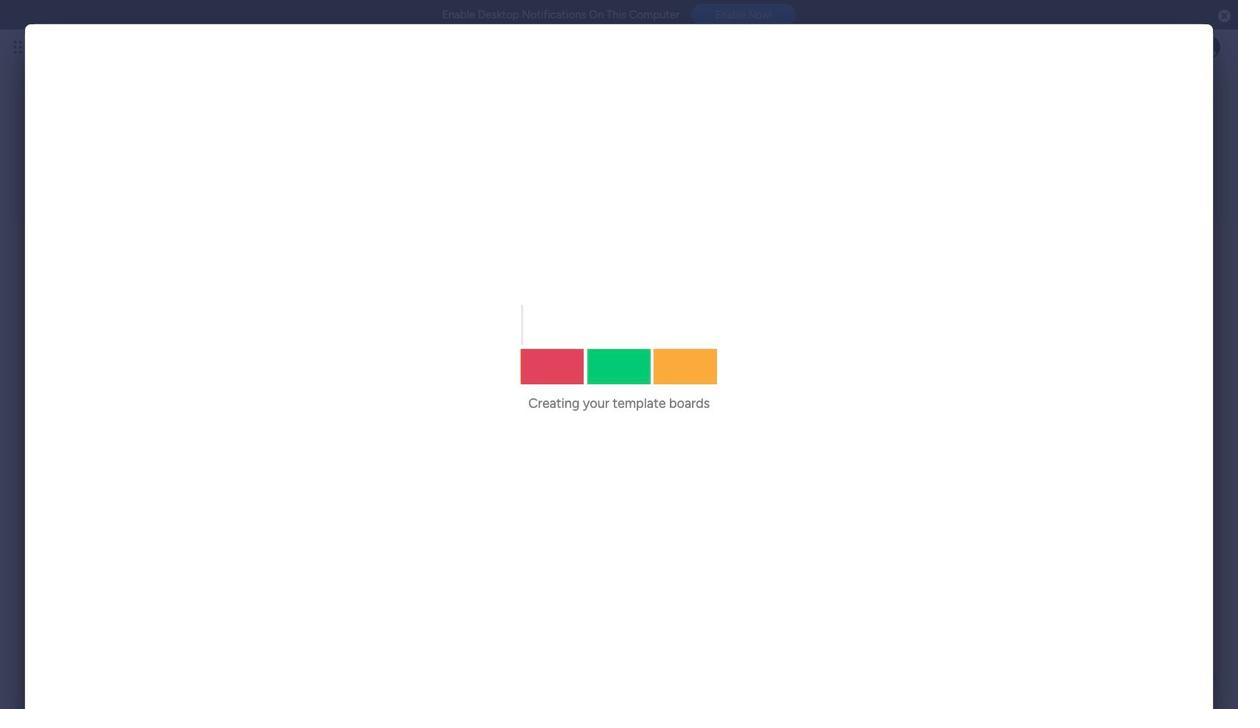 Task type: locate. For each thing, give the bounding box(es) containing it.
dapulse close image
[[1219, 9, 1231, 24]]

kendall parks image
[[1197, 35, 1221, 59]]



Task type: vqa. For each thing, say whether or not it's contained in the screenshot.
WORKSPACE image
no



Task type: describe. For each thing, give the bounding box(es) containing it.
select product image
[[13, 40, 28, 55]]

1 image
[[1020, 30, 1033, 47]]



